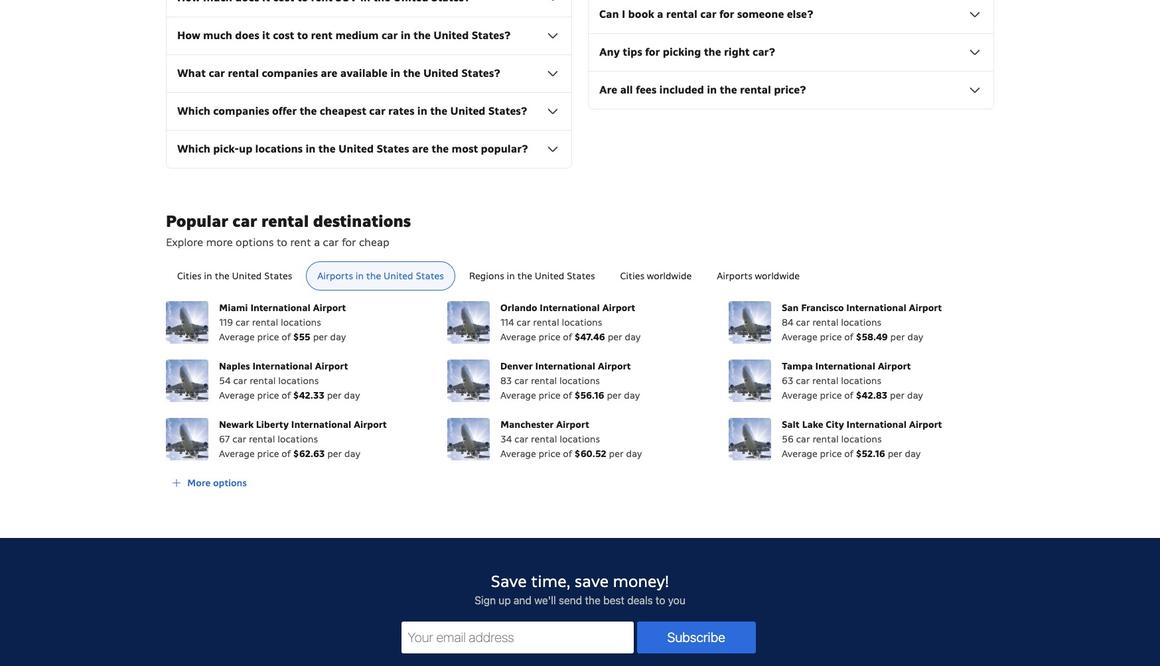 Task type: describe. For each thing, give the bounding box(es) containing it.
airports worldwide button
[[706, 262, 811, 291]]

car inside naples international airport 54 car rental locations average price of $42.33 per day
[[233, 375, 247, 387]]

airport inside miami international airport 119 car rental locations average price of $55 per day
[[313, 302, 346, 314]]

the up the rates
[[403, 67, 421, 81]]

cheap car rental at san francisco international airport – sfo image
[[729, 302, 771, 344]]

of inside tampa international airport 63 car rental locations average price of $42.83 per day
[[845, 390, 854, 402]]

regions in the united states
[[469, 270, 595, 282]]

locations inside naples international airport 54 car rental locations average price of $42.33 per day
[[278, 375, 319, 387]]

per inside the san francisco international airport 84 car rental locations average price of $58.49 per day
[[891, 331, 905, 343]]

per inside naples international airport 54 car rental locations average price of $42.33 per day
[[327, 390, 342, 402]]

of inside newark liberty international airport 67 car rental locations average price of $62.63 per day
[[282, 448, 291, 460]]

it
[[262, 29, 270, 43]]

car down destinations
[[323, 236, 339, 250]]

much
[[203, 29, 232, 43]]

money!
[[613, 572, 669, 592]]

worldwide for airports worldwide
[[755, 270, 800, 282]]

subscribe button
[[637, 622, 756, 654]]

states for regions in the united states
[[567, 270, 595, 282]]

best
[[603, 595, 625, 607]]

denver international airport 83 car rental locations average price of $56.16 per day
[[501, 361, 640, 402]]

car inside newark liberty international airport 67 car rental locations average price of $62.63 per day
[[232, 434, 246, 446]]

cities worldwide
[[620, 270, 692, 282]]

$60.52
[[575, 448, 607, 460]]

san
[[782, 302, 799, 314]]

explore
[[166, 236, 203, 250]]

international inside newark liberty international airport 67 car rental locations average price of $62.63 per day
[[291, 419, 351, 431]]

popular?
[[481, 142, 528, 156]]

of inside orlando international airport 114 car rental locations average price of $47.46 per day
[[563, 331, 572, 343]]

francisco
[[801, 302, 844, 314]]

car?
[[753, 45, 776, 59]]

83
[[501, 375, 512, 387]]

the inside save time, save money! sign up and we'll send the best deals to you
[[585, 595, 601, 607]]

someone
[[737, 8, 784, 21]]

price inside naples international airport 54 car rental locations average price of $42.33 per day
[[257, 390, 279, 402]]

the left right
[[704, 45, 721, 59]]

pick-
[[213, 142, 239, 156]]

63
[[782, 375, 794, 387]]

companies inside what car rental companies are available in the united states? dropdown button
[[262, 67, 318, 81]]

can
[[599, 8, 619, 21]]

right
[[724, 45, 750, 59]]

time,
[[531, 572, 570, 592]]

$42.33
[[293, 390, 325, 402]]

airports for airports in the united states
[[318, 270, 353, 282]]

price inside denver international airport 83 car rental locations average price of $56.16 per day
[[539, 390, 561, 402]]

regions
[[469, 270, 504, 282]]

per inside denver international airport 83 car rental locations average price of $56.16 per day
[[607, 390, 622, 402]]

denver
[[501, 361, 533, 373]]

cities in the united states button
[[166, 262, 304, 291]]

$42.83
[[856, 390, 888, 402]]

in down more
[[204, 270, 212, 282]]

locations inside dropdown button
[[255, 142, 303, 156]]

which companies offer the cheapest car rates  in the united states? button
[[177, 104, 561, 120]]

cost
[[273, 29, 294, 43]]

cheap car rental at miami international airport – mia image
[[166, 302, 208, 344]]

save
[[491, 572, 527, 592]]

rental inside newark liberty international airport 67 car rental locations average price of $62.63 per day
[[249, 434, 275, 446]]

rental inside salt lake city international airport 56 car rental locations average price of $52.16 per day
[[813, 434, 839, 446]]

in inside button
[[356, 270, 364, 282]]

up inside save time, save money! sign up and we'll send the best deals to you
[[499, 595, 511, 607]]

airport inside denver international airport 83 car rental locations average price of $56.16 per day
[[598, 361, 631, 373]]

rental inside miami international airport 119 car rental locations average price of $55 per day
[[252, 317, 278, 329]]

deals
[[627, 595, 653, 607]]

price inside the san francisco international airport 84 car rental locations average price of $58.49 per day
[[820, 331, 842, 343]]

naples
[[219, 361, 250, 373]]

what car rental companies are available in the united states? button
[[177, 66, 561, 82]]

$58.49
[[856, 331, 888, 343]]

cities worldwide button
[[609, 262, 703, 291]]

the down right
[[720, 83, 737, 97]]

car right what
[[209, 67, 225, 81]]

salt lake city international airport 56 car rental locations average price of $52.16 per day
[[782, 419, 942, 460]]

of inside the san francisco international airport 84 car rental locations average price of $58.49 per day
[[845, 331, 854, 343]]

offer
[[272, 104, 297, 118]]

cheap
[[359, 236, 390, 250]]

of inside salt lake city international airport 56 car rental locations average price of $52.16 per day
[[845, 448, 854, 460]]

save
[[575, 572, 609, 592]]

locations inside salt lake city international airport 56 car rental locations average price of $52.16 per day
[[841, 434, 882, 446]]

what car rental companies are available in the united states?
[[177, 67, 501, 81]]

car inside denver international airport 83 car rental locations average price of $56.16 per day
[[515, 375, 528, 387]]

rental inside denver international airport 83 car rental locations average price of $56.16 per day
[[531, 375, 557, 387]]

of inside manchester airport 34 car rental locations average price of $60.52 per day
[[563, 448, 572, 460]]

fees
[[636, 83, 657, 97]]

tips
[[623, 45, 642, 59]]

average inside miami international airport 119 car rental locations average price of $55 per day
[[219, 331, 255, 343]]

to inside dropdown button
[[297, 29, 308, 43]]

in right regions
[[507, 270, 515, 282]]

56
[[782, 434, 794, 446]]

price inside newark liberty international airport 67 car rental locations average price of $62.63 per day
[[257, 448, 279, 460]]

price inside orlando international airport 114 car rental locations average price of $47.46 per day
[[539, 331, 561, 343]]

how
[[177, 29, 200, 43]]

$56.16
[[575, 390, 604, 402]]

which pick-up locations in the united states are the most popular?
[[177, 142, 528, 156]]

san francisco international airport 84 car rental locations average price of $58.49 per day
[[782, 302, 942, 343]]

locations inside tampa international airport 63 car rental locations average price of $42.83 per day
[[841, 375, 882, 387]]

the down cheapest
[[318, 142, 336, 156]]

34
[[501, 434, 512, 446]]

states for cities in the united states
[[264, 270, 292, 282]]

a inside popular car rental destinations explore more options to rent a car for cheap
[[314, 236, 320, 250]]

locations inside manchester airport 34 car rental locations average price of $60.52 per day
[[560, 434, 600, 446]]

$52.16
[[856, 448, 885, 460]]

international inside the san francisco international airport 84 car rental locations average price of $58.49 per day
[[847, 302, 907, 314]]

are all fees included in the rental price? button
[[599, 83, 983, 98]]

rental inside naples international airport 54 car rental locations average price of $42.33 per day
[[250, 375, 276, 387]]

$47.46
[[575, 331, 605, 343]]

day inside salt lake city international airport 56 car rental locations average price of $52.16 per day
[[905, 448, 921, 460]]

for inside popular car rental destinations explore more options to rent a car for cheap
[[342, 236, 356, 250]]

airport inside newark liberty international airport 67 car rental locations average price of $62.63 per day
[[354, 419, 387, 431]]

$55
[[293, 331, 311, 343]]

any tips for picking the right car?
[[599, 45, 776, 59]]

67
[[219, 434, 230, 446]]

day inside denver international airport 83 car rental locations average price of $56.16 per day
[[624, 390, 640, 402]]

orlando international airport 114 car rental locations average price of $47.46 per day
[[501, 302, 641, 343]]

car left the rates
[[369, 104, 386, 118]]

car inside dropdown button
[[382, 29, 398, 43]]

locations inside miami international airport 119 car rental locations average price of $55 per day
[[281, 317, 321, 329]]

car inside tampa international airport 63 car rental locations average price of $42.83 per day
[[796, 375, 810, 387]]

cities in the united states
[[177, 270, 292, 282]]

all
[[620, 83, 633, 97]]

airport inside naples international airport 54 car rental locations average price of $42.33 per day
[[315, 361, 348, 373]]

airport inside tampa international airport 63 car rental locations average price of $42.83 per day
[[878, 361, 911, 373]]

price inside tampa international airport 63 car rental locations average price of $42.83 per day
[[820, 390, 842, 402]]

1 horizontal spatial are
[[412, 142, 429, 156]]

i
[[622, 8, 625, 21]]

car inside manchester airport 34 car rental locations average price of $60.52 per day
[[515, 434, 529, 446]]

companies inside which companies offer the cheapest car rates  in the united states? dropdown button
[[213, 104, 269, 118]]

to inside save time, save money! sign up and we'll send the best deals to you
[[656, 595, 665, 607]]

tampa
[[782, 361, 813, 373]]

medium
[[335, 29, 379, 43]]

the left most
[[432, 142, 449, 156]]

airports in the united states button
[[306, 262, 455, 291]]

average inside manchester airport 34 car rental locations average price of $60.52 per day
[[501, 448, 536, 460]]

airports for airports worldwide
[[717, 270, 753, 282]]

tampa international airport 63 car rental locations average price of $42.83 per day
[[782, 361, 923, 402]]

of inside naples international airport 54 car rental locations average price of $42.33 per day
[[282, 390, 291, 402]]

any
[[599, 45, 620, 59]]

day inside newark liberty international airport 67 car rental locations average price of $62.63 per day
[[345, 448, 360, 460]]

price inside salt lake city international airport 56 car rental locations average price of $52.16 per day
[[820, 448, 842, 460]]

salt
[[782, 419, 800, 431]]

rental inside tampa international airport 63 car rental locations average price of $42.83 per day
[[813, 375, 839, 387]]

in down which companies offer the cheapest car rates  in the united states?
[[306, 142, 316, 156]]

send
[[559, 595, 582, 607]]

car inside orlando international airport 114 car rental locations average price of $47.46 per day
[[517, 317, 531, 329]]

per inside miami international airport 119 car rental locations average price of $55 per day
[[313, 331, 328, 343]]



Task type: vqa. For each thing, say whether or not it's contained in the screenshot.
1st Korea from the left
no



Task type: locate. For each thing, give the bounding box(es) containing it.
car up more
[[233, 211, 257, 232]]

up
[[239, 142, 252, 156], [499, 595, 511, 607]]

0 horizontal spatial are
[[321, 67, 338, 81]]

to right cost
[[297, 29, 308, 43]]

rates
[[388, 104, 415, 118]]

locations up $58.49
[[841, 317, 882, 329]]

average inside the san francisco international airport 84 car rental locations average price of $58.49 per day
[[782, 331, 818, 343]]

2 airports from the left
[[717, 270, 753, 282]]

rental inside popular car rental destinations explore more options to rent a car for cheap
[[261, 211, 309, 232]]

lake
[[802, 419, 824, 431]]

for inside dropdown button
[[645, 45, 660, 59]]

of left $55
[[282, 331, 291, 343]]

states inside dropdown button
[[377, 142, 409, 156]]

average down '56' in the right of the page
[[782, 448, 818, 460]]

of
[[282, 331, 291, 343], [563, 331, 572, 343], [845, 331, 854, 343], [282, 390, 291, 402], [563, 390, 572, 402], [845, 390, 854, 402], [282, 448, 291, 460], [563, 448, 572, 460], [845, 448, 854, 460]]

average inside tampa international airport 63 car rental locations average price of $42.83 per day
[[782, 390, 818, 402]]

84
[[782, 317, 794, 329]]

1 horizontal spatial airports
[[717, 270, 753, 282]]

price inside manchester airport 34 car rental locations average price of $60.52 per day
[[539, 448, 561, 460]]

price down manchester
[[539, 448, 561, 460]]

miami international airport 119 car rental locations average price of $55 per day
[[219, 302, 346, 343]]

per inside tampa international airport 63 car rental locations average price of $42.83 per day
[[890, 390, 905, 402]]

international
[[251, 302, 311, 314], [540, 302, 600, 314], [847, 302, 907, 314], [253, 361, 313, 373], [535, 361, 595, 373], [815, 361, 876, 373], [291, 419, 351, 431], [847, 419, 907, 431]]

2 cities from the left
[[620, 270, 645, 282]]

0 horizontal spatial airports
[[318, 270, 353, 282]]

naples international airport 54 car rental locations average price of $42.33 per day
[[219, 361, 360, 402]]

does
[[235, 29, 259, 43]]

can i book a rental car for someone else?
[[599, 8, 814, 21]]

international up $42.83
[[815, 361, 876, 373]]

per right $60.52 at the bottom of page
[[609, 448, 624, 460]]

day inside the san francisco international airport 84 car rental locations average price of $58.49 per day
[[908, 331, 924, 343]]

international down $55
[[253, 361, 313, 373]]

airports up cheap car rental at san francisco international airport – sfo "image"
[[717, 270, 753, 282]]

0 vertical spatial companies
[[262, 67, 318, 81]]

car inside "dropdown button"
[[700, 8, 717, 21]]

1 horizontal spatial up
[[499, 595, 511, 607]]

of left the $56.16
[[563, 390, 572, 402]]

locations inside the san francisco international airport 84 car rental locations average price of $58.49 per day
[[841, 317, 882, 329]]

1 horizontal spatial worldwide
[[755, 270, 800, 282]]

of left the $42.33 on the left of the page
[[282, 390, 291, 402]]

locations up the $56.16
[[560, 375, 600, 387]]

price down 'liberty'
[[257, 448, 279, 460]]

1 airports from the left
[[318, 270, 353, 282]]

day inside manchester airport 34 car rental locations average price of $60.52 per day
[[626, 448, 642, 460]]

car down orlando in the top left of the page
[[517, 317, 531, 329]]

rental inside the san francisco international airport 84 car rental locations average price of $58.49 per day
[[813, 317, 839, 329]]

day right $62.63
[[345, 448, 360, 460]]

which pick-up locations in the united states are the most popular? button
[[177, 142, 561, 158]]

1 vertical spatial for
[[645, 45, 660, 59]]

which for which pick-up locations in the united states are the most popular?
[[177, 142, 210, 156]]

to
[[297, 29, 308, 43], [277, 236, 287, 250], [656, 595, 665, 607]]

day right $55
[[330, 331, 346, 343]]

per right $42.83
[[890, 390, 905, 402]]

0 vertical spatial up
[[239, 142, 252, 156]]

companies
[[262, 67, 318, 81], [213, 104, 269, 118]]

0 vertical spatial for
[[720, 8, 734, 21]]

114
[[501, 317, 514, 329]]

0 vertical spatial rent
[[311, 29, 333, 43]]

in right included at the right top of the page
[[707, 83, 717, 97]]

0 horizontal spatial up
[[239, 142, 252, 156]]

city
[[826, 419, 844, 431]]

1 vertical spatial to
[[277, 236, 287, 250]]

airport inside the san francisco international airport 84 car rental locations average price of $58.49 per day
[[909, 302, 942, 314]]

in inside dropdown button
[[401, 29, 411, 43]]

international up $55
[[251, 302, 311, 314]]

international inside miami international airport 119 car rental locations average price of $55 per day
[[251, 302, 311, 314]]

average inside newark liberty international airport 67 car rental locations average price of $62.63 per day
[[219, 448, 255, 460]]

1 vertical spatial rent
[[290, 236, 311, 250]]

are
[[321, 67, 338, 81], [412, 142, 429, 156]]

international down $42.83
[[847, 419, 907, 431]]

international up $58.49
[[847, 302, 907, 314]]

$62.63
[[293, 448, 325, 460]]

car right '63' at bottom right
[[796, 375, 810, 387]]

car right medium
[[382, 29, 398, 43]]

54
[[219, 375, 231, 387]]

2 vertical spatial for
[[342, 236, 356, 250]]

per right $58.49
[[891, 331, 905, 343]]

airport inside orlando international airport 114 car rental locations average price of $47.46 per day
[[602, 302, 636, 314]]

0 horizontal spatial cities
[[177, 270, 201, 282]]

subscribe
[[667, 630, 725, 645]]

0 vertical spatial which
[[177, 104, 210, 118]]

tab list
[[155, 262, 1005, 292]]

the right the rates
[[430, 104, 447, 118]]

car right 54 at left
[[233, 375, 247, 387]]

per inside orlando international airport 114 car rental locations average price of $47.46 per day
[[608, 331, 622, 343]]

airports
[[318, 270, 353, 282], [717, 270, 753, 282]]

per right $52.16
[[888, 448, 903, 460]]

cities
[[177, 270, 201, 282], [620, 270, 645, 282]]

1 vertical spatial are
[[412, 142, 429, 156]]

average inside naples international airport 54 car rental locations average price of $42.33 per day
[[219, 390, 255, 402]]

locations up the $42.33 on the left of the page
[[278, 375, 319, 387]]

car right "84"
[[796, 317, 810, 329]]

a
[[657, 8, 664, 21], [314, 236, 320, 250]]

per inside newark liberty international airport 67 car rental locations average price of $62.63 per day
[[327, 448, 342, 460]]

international inside tampa international airport 63 car rental locations average price of $42.83 per day
[[815, 361, 876, 373]]

2 vertical spatial states?
[[488, 104, 527, 118]]

cities for cities in the united states
[[177, 270, 201, 282]]

car up "any tips for picking the right car?"
[[700, 8, 717, 21]]

newark liberty international airport 67 car rental locations average price of $62.63 per day
[[219, 419, 387, 460]]

locations down offer at the top of page
[[255, 142, 303, 156]]

of left $60.52 at the bottom of page
[[563, 448, 572, 460]]

more options
[[187, 478, 247, 489]]

0 vertical spatial to
[[297, 29, 308, 43]]

2 which from the top
[[177, 142, 210, 156]]

orlando
[[501, 302, 537, 314]]

price down francisco
[[820, 331, 842, 343]]

average inside orlando international airport 114 car rental locations average price of $47.46 per day
[[501, 331, 536, 343]]

1 vertical spatial states?
[[462, 67, 501, 81]]

tab list containing cities in the united states
[[155, 262, 1005, 292]]

the
[[414, 29, 431, 43], [704, 45, 721, 59], [403, 67, 421, 81], [720, 83, 737, 97], [300, 104, 317, 118], [430, 104, 447, 118], [318, 142, 336, 156], [432, 142, 449, 156], [215, 270, 230, 282], [366, 270, 381, 282], [517, 270, 532, 282], [585, 595, 601, 607]]

car right the 34
[[515, 434, 529, 446]]

average down "84"
[[782, 331, 818, 343]]

of left $52.16
[[845, 448, 854, 460]]

airport inside salt lake city international airport 56 car rental locations average price of $52.16 per day
[[909, 419, 942, 431]]

to inside popular car rental destinations explore more options to rent a car for cheap
[[277, 236, 287, 250]]

the right medium
[[414, 29, 431, 43]]

cheap car rental at tampa international airport – tpa image
[[729, 360, 771, 403]]

up inside dropdown button
[[239, 142, 252, 156]]

price left "$47.46"
[[539, 331, 561, 343]]

the inside button
[[366, 270, 381, 282]]

most
[[452, 142, 478, 156]]

average down '63' at bottom right
[[782, 390, 818, 402]]

car inside miami international airport 119 car rental locations average price of $55 per day
[[236, 317, 250, 329]]

average inside salt lake city international airport 56 car rental locations average price of $52.16 per day
[[782, 448, 818, 460]]

the down more
[[215, 270, 230, 282]]

manchester airport 34 car rental locations average price of $60.52 per day
[[501, 419, 642, 460]]

day
[[330, 331, 346, 343], [625, 331, 641, 343], [908, 331, 924, 343], [344, 390, 360, 402], [624, 390, 640, 402], [907, 390, 923, 402], [345, 448, 360, 460], [626, 448, 642, 460], [905, 448, 921, 460]]

miami
[[219, 302, 248, 314]]

locations inside newark liberty international airport 67 car rental locations average price of $62.63 per day
[[278, 434, 318, 446]]

the right offer at the top of page
[[300, 104, 317, 118]]

states
[[377, 142, 409, 156], [264, 270, 292, 282], [416, 270, 444, 282], [567, 270, 595, 282]]

more
[[206, 236, 233, 250]]

rental inside "dropdown button"
[[666, 8, 698, 21]]

international up the $56.16
[[535, 361, 595, 373]]

locations up $52.16
[[841, 434, 882, 446]]

price inside miami international airport 119 car rental locations average price of $55 per day
[[257, 331, 279, 343]]

united inside button
[[384, 270, 413, 282]]

cheap car rental at naples international airport – nap image
[[166, 360, 208, 403]]

day inside miami international airport 119 car rental locations average price of $55 per day
[[330, 331, 346, 343]]

0 vertical spatial a
[[657, 8, 664, 21]]

in right medium
[[401, 29, 411, 43]]

cheap car rental at salt lake city international airport – slc image
[[729, 418, 771, 461]]

rent inside dropdown button
[[311, 29, 333, 43]]

states inside button
[[416, 270, 444, 282]]

which companies offer the cheapest car rates  in the united states?
[[177, 104, 527, 118]]

day right $42.83
[[907, 390, 923, 402]]

airports down destinations
[[318, 270, 353, 282]]

Your email address email field
[[401, 622, 634, 654]]

international inside denver international airport 83 car rental locations average price of $56.16 per day
[[535, 361, 595, 373]]

what
[[177, 67, 206, 81]]

of inside miami international airport 119 car rental locations average price of $55 per day
[[282, 331, 291, 343]]

states down the rates
[[377, 142, 409, 156]]

the up orlando in the top left of the page
[[517, 270, 532, 282]]

in right "available"
[[390, 67, 400, 81]]

and
[[514, 595, 532, 607]]

are all fees included in the rental price?
[[599, 83, 806, 97]]

are down the rates
[[412, 142, 429, 156]]

of left $42.83
[[845, 390, 854, 402]]

companies up pick- at the left of page
[[213, 104, 269, 118]]

1 vertical spatial which
[[177, 142, 210, 156]]

day right $60.52 at the bottom of page
[[626, 448, 642, 460]]

more options button
[[166, 472, 252, 495]]

0 vertical spatial states?
[[472, 29, 511, 43]]

2 worldwide from the left
[[755, 270, 800, 282]]

per right the $42.33 on the left of the page
[[327, 390, 342, 402]]

locations up "$47.46"
[[562, 317, 602, 329]]

airport inside manchester airport 34 car rental locations average price of $60.52 per day
[[556, 419, 589, 431]]

locations up $62.63
[[278, 434, 318, 446]]

0 vertical spatial are
[[321, 67, 338, 81]]

2 horizontal spatial for
[[720, 8, 734, 21]]

options
[[236, 236, 274, 250], [213, 478, 247, 489]]

worldwide inside button
[[647, 270, 692, 282]]

to up the cities in the united states
[[277, 236, 287, 250]]

manchester
[[501, 419, 554, 431]]

average down 67
[[219, 448, 255, 460]]

per inside manchester airport 34 car rental locations average price of $60.52 per day
[[609, 448, 624, 460]]

day right $52.16
[[905, 448, 921, 460]]

locations up $55
[[281, 317, 321, 329]]

newark
[[219, 419, 254, 431]]

the down save
[[585, 595, 601, 607]]

cities for cities worldwide
[[620, 270, 645, 282]]

average down 119
[[219, 331, 255, 343]]

of left $62.63
[[282, 448, 291, 460]]

united inside dropdown button
[[434, 29, 469, 43]]

more
[[187, 478, 211, 489]]

popular
[[166, 211, 228, 232]]

in down cheap
[[356, 270, 364, 282]]

options inside popular car rental destinations explore more options to rent a car for cheap
[[236, 236, 274, 250]]

states? inside dropdown button
[[472, 29, 511, 43]]

companies up offer at the top of page
[[262, 67, 318, 81]]

0 vertical spatial options
[[236, 236, 274, 250]]

which left pick- at the left of page
[[177, 142, 210, 156]]

average
[[219, 331, 255, 343], [501, 331, 536, 343], [782, 331, 818, 343], [219, 390, 255, 402], [501, 390, 536, 402], [782, 390, 818, 402], [219, 448, 255, 460], [501, 448, 536, 460], [782, 448, 818, 460]]

for right tips
[[645, 45, 660, 59]]

price up 'liberty'
[[257, 390, 279, 402]]

options inside button
[[213, 478, 247, 489]]

international inside salt lake city international airport 56 car rental locations average price of $52.16 per day
[[847, 419, 907, 431]]

119
[[219, 317, 233, 329]]

price left $55
[[257, 331, 279, 343]]

can i book a rental car for someone else? button
[[599, 7, 983, 23]]

0 horizontal spatial for
[[342, 236, 356, 250]]

states up orlando international airport 114 car rental locations average price of $47.46 per day
[[567, 270, 595, 282]]

per right $55
[[313, 331, 328, 343]]

save time, save money! sign up and we'll send the best deals to you
[[475, 572, 686, 607]]

picking
[[663, 45, 701, 59]]

2 horizontal spatial to
[[656, 595, 665, 607]]

0 horizontal spatial a
[[314, 236, 320, 250]]

1 which from the top
[[177, 104, 210, 118]]

airports in the united states
[[318, 270, 444, 282]]

any tips for picking the right car? button
[[599, 45, 983, 61]]

per right "$47.46"
[[608, 331, 622, 343]]

destinations
[[313, 211, 411, 232]]

1 cities from the left
[[177, 270, 201, 282]]

1 horizontal spatial cities
[[620, 270, 645, 282]]

day right "$47.46"
[[625, 331, 641, 343]]

price up manchester
[[539, 390, 561, 402]]

a right book
[[657, 8, 664, 21]]

airports worldwide
[[717, 270, 800, 282]]

1 worldwide from the left
[[647, 270, 692, 282]]

cheap car rental at newark liberty international airport – ewr image
[[166, 418, 208, 461]]

the inside dropdown button
[[414, 29, 431, 43]]

rent
[[311, 29, 333, 43], [290, 236, 311, 250]]

rental inside orlando international airport 114 car rental locations average price of $47.46 per day
[[533, 317, 559, 329]]

liberty
[[256, 419, 289, 431]]

1 horizontal spatial a
[[657, 8, 664, 21]]

1 horizontal spatial to
[[297, 29, 308, 43]]

per inside salt lake city international airport 56 car rental locations average price of $52.16 per day
[[888, 448, 903, 460]]

1 vertical spatial companies
[[213, 104, 269, 118]]

price
[[257, 331, 279, 343], [539, 331, 561, 343], [820, 331, 842, 343], [257, 390, 279, 402], [539, 390, 561, 402], [820, 390, 842, 402], [257, 448, 279, 460], [539, 448, 561, 460], [820, 448, 842, 460]]

for inside "dropdown button"
[[720, 8, 734, 21]]

book
[[628, 8, 654, 21]]

a inside "dropdown button"
[[657, 8, 664, 21]]

of inside denver international airport 83 car rental locations average price of $56.16 per day
[[563, 390, 572, 402]]

how much does it cost to rent medium car in the united states? button
[[177, 28, 561, 44]]

the down cheap
[[366, 270, 381, 282]]

for left the 'someone'
[[720, 8, 734, 21]]

in right the rates
[[417, 104, 427, 118]]

worldwide for cities worldwide
[[647, 270, 692, 282]]

which down what
[[177, 104, 210, 118]]

rental inside manchester airport 34 car rental locations average price of $60.52 per day
[[531, 434, 557, 446]]

cheap car rental at denver international airport – den image
[[447, 360, 490, 403]]

locations inside orlando international airport 114 car rental locations average price of $47.46 per day
[[562, 317, 602, 329]]

average down 54 at left
[[219, 390, 255, 402]]

0 horizontal spatial to
[[277, 236, 287, 250]]

in
[[401, 29, 411, 43], [390, 67, 400, 81], [707, 83, 717, 97], [417, 104, 427, 118], [306, 142, 316, 156], [204, 270, 212, 282], [356, 270, 364, 282], [507, 270, 515, 282]]

international inside orlando international airport 114 car rental locations average price of $47.46 per day
[[540, 302, 600, 314]]

are
[[599, 83, 617, 97]]

included
[[660, 83, 704, 97]]

rent inside popular car rental destinations explore more options to rent a car for cheap
[[290, 236, 311, 250]]

1 vertical spatial a
[[314, 236, 320, 250]]

car right 83 at the bottom of the page
[[515, 375, 528, 387]]

locations inside denver international airport 83 car rental locations average price of $56.16 per day
[[560, 375, 600, 387]]

car right '56' in the right of the page
[[796, 434, 810, 446]]

sign
[[475, 595, 496, 607]]

else?
[[787, 8, 814, 21]]

which for which companies offer the cheapest car rates  in the united states?
[[177, 104, 210, 118]]

price down city
[[820, 448, 842, 460]]

international inside naples international airport 54 car rental locations average price of $42.33 per day
[[253, 361, 313, 373]]

1 vertical spatial options
[[213, 478, 247, 489]]

day right the $56.16
[[624, 390, 640, 402]]

0 horizontal spatial worldwide
[[647, 270, 692, 282]]

available
[[340, 67, 388, 81]]

average down 83 at the bottom of the page
[[501, 390, 536, 402]]

a down destinations
[[314, 236, 320, 250]]

cheap car rental at manchester airport – man image
[[447, 418, 490, 461]]

popular car rental destinations explore more options to rent a car for cheap
[[166, 211, 411, 250]]

car inside salt lake city international airport 56 car rental locations average price of $52.16 per day
[[796, 434, 810, 446]]

car right 119
[[236, 317, 250, 329]]

average down 114
[[501, 331, 536, 343]]

1 horizontal spatial for
[[645, 45, 660, 59]]

cheap car rental at orlando international airport – mco image
[[447, 302, 490, 344]]

car inside the san francisco international airport 84 car rental locations average price of $58.49 per day
[[796, 317, 810, 329]]

average inside denver international airport 83 car rental locations average price of $56.16 per day
[[501, 390, 536, 402]]

per
[[313, 331, 328, 343], [608, 331, 622, 343], [891, 331, 905, 343], [327, 390, 342, 402], [607, 390, 622, 402], [890, 390, 905, 402], [327, 448, 342, 460], [609, 448, 624, 460], [888, 448, 903, 460]]

locations up $60.52 at the bottom of page
[[560, 434, 600, 446]]

states for airports in the united states
[[416, 270, 444, 282]]

how much does it cost to rent medium car in the united states?
[[177, 29, 511, 43]]

2 vertical spatial to
[[656, 595, 665, 607]]

1 vertical spatial up
[[499, 595, 511, 607]]



